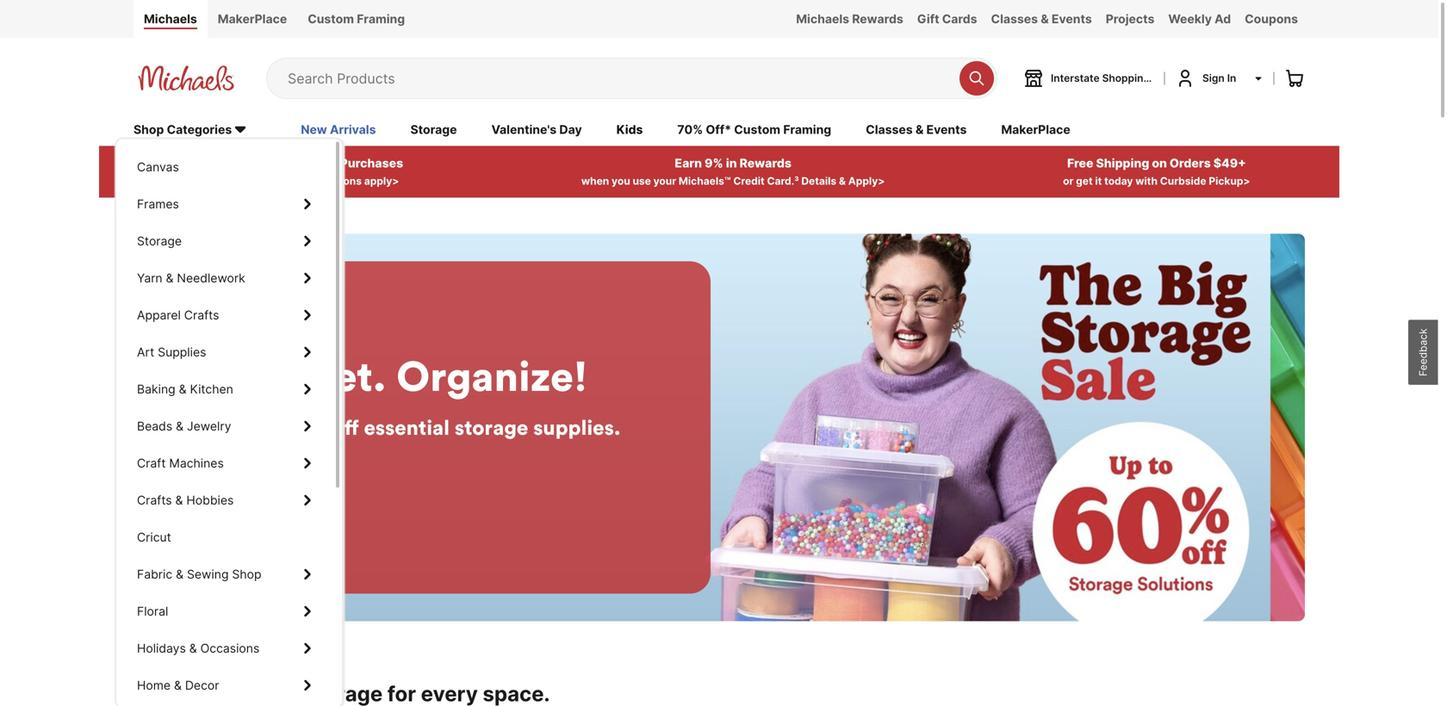Task type: describe. For each thing, give the bounding box(es) containing it.
projects link
[[1099, 0, 1161, 38]]

needlework for shop categories
[[177, 271, 245, 286]]

0 horizontal spatial classes & events link
[[866, 121, 967, 140]]

use
[[633, 175, 651, 188]]

floral for valentine's day
[[137, 604, 168, 619]]

shop for 70% off* custom framing
[[232, 567, 261, 582]]

shop categories
[[134, 123, 232, 137]]

home for classes & events
[[137, 678, 171, 693]]

custom framing
[[308, 12, 405, 26]]

fabric & sewing shop for kids
[[137, 567, 261, 582]]

storage
[[455, 415, 528, 441]]

0 horizontal spatial makerplace
[[218, 12, 287, 26]]

storage for shop categories
[[137, 234, 182, 249]]

occasions for 70% off* custom framing
[[200, 641, 260, 656]]

shop for new arrivals
[[232, 567, 261, 582]]

free
[[1067, 156, 1093, 171]]

score up to 60% off essential storage supplies.
[[168, 415, 621, 441]]

frames link for shop categories
[[116, 186, 330, 223]]

craft machines link for classes & events
[[116, 445, 330, 482]]

supplies.
[[533, 415, 621, 441]]

storage for kids
[[137, 234, 182, 249]]

michaels rewards
[[796, 12, 903, 26]]

holidays & occasions for storage
[[137, 641, 260, 656]]

apparel for classes & events
[[137, 308, 181, 323]]

beads & jewelry for storage
[[137, 419, 231, 434]]

yarn & needlework for valentine's day
[[137, 271, 245, 286]]

yarn for kids
[[137, 271, 162, 286]]

home & decor for new arrivals
[[137, 678, 219, 693]]

occasions for storage
[[200, 641, 260, 656]]

in
[[1227, 72, 1236, 84]]

weekly ad link
[[1161, 0, 1238, 38]]

holidays & occasions link for new arrivals
[[116, 630, 330, 667]]

apparel crafts for shop categories
[[137, 308, 219, 323]]

hobbies for storage
[[186, 493, 234, 508]]

sign in button
[[1175, 68, 1264, 89]]

exclusions
[[307, 175, 362, 188]]

michaels™
[[679, 175, 731, 188]]

apparel for storage
[[137, 308, 181, 323]]

regular
[[258, 156, 304, 171]]

coupons
[[1245, 12, 1298, 26]]

kids link
[[616, 121, 643, 140]]

baking & kitchen link for valentine's day
[[116, 371, 330, 408]]

home for new arrivals
[[137, 678, 171, 693]]

art for kids
[[137, 345, 154, 360]]

card.³
[[767, 175, 799, 188]]

up
[[229, 415, 254, 441]]

decor for new arrivals
[[185, 678, 219, 693]]

on
[[1152, 156, 1167, 171]]

art supplies link for valentine's day
[[116, 334, 330, 371]]

baking for makerplace
[[137, 382, 175, 397]]

kids
[[616, 123, 643, 137]]

kitchen for shop categories
[[190, 382, 233, 397]]

new arrivals
[[301, 123, 376, 137]]

craft machines link for 70% off* custom framing
[[116, 445, 330, 482]]

when
[[581, 175, 609, 188]]

storage link for shop categories
[[116, 223, 330, 260]]

cricut for classes & events
[[137, 530, 171, 545]]

or
[[1063, 175, 1074, 188]]

60%
[[285, 415, 327, 441]]

holidays & occasions for new arrivals
[[137, 641, 260, 656]]

baking & kitchen for classes & events
[[137, 382, 233, 397]]

70% off* custom framing
[[677, 123, 831, 137]]

beads & jewelry for makerplace
[[137, 419, 231, 434]]

holidays & occasions link for storage
[[116, 630, 330, 667]]

apply>
[[364, 175, 399, 188]]

baking for 70% off* custom framing
[[137, 382, 175, 397]]

beads & jewelry link for kids
[[116, 408, 330, 445]]

to
[[259, 415, 280, 441]]

ready.
[[168, 350, 299, 402]]

frames for shop categories
[[137, 197, 179, 211]]

michaels rewards link
[[789, 0, 910, 38]]

supplies for makerplace
[[158, 345, 206, 360]]

set.
[[309, 350, 386, 402]]

weekly
[[1168, 12, 1212, 26]]

gift cards
[[917, 12, 977, 26]]

crafts & hobbies link for makerplace
[[116, 482, 330, 519]]

cricut for makerplace
[[137, 530, 171, 545]]

holidays for new arrivals
[[137, 641, 186, 656]]

earn
[[675, 156, 702, 171]]

1 horizontal spatial makerplace link
[[1001, 121, 1071, 140]]

baking & kitchen for new arrivals
[[137, 382, 233, 397]]

projects
[[1106, 12, 1155, 26]]

1 vertical spatial makerplace
[[1001, 123, 1071, 137]]

art supplies link for new arrivals
[[116, 334, 330, 371]]

new
[[301, 123, 327, 137]]

ad
[[1215, 12, 1231, 26]]

needlework for classes & events
[[177, 271, 245, 286]]

needlework for storage
[[177, 271, 245, 286]]

custom framing link
[[297, 0, 415, 38]]

frames link for makerplace
[[116, 186, 330, 223]]

storage for new arrivals
[[137, 234, 182, 249]]

baking & kitchen link for new arrivals
[[116, 371, 330, 408]]

valentine's day
[[491, 123, 582, 137]]

all
[[239, 156, 255, 171]]

craft for 70% off* custom framing
[[137, 456, 166, 471]]

art for storage
[[137, 345, 154, 360]]

home & decor for shop categories
[[137, 678, 219, 693]]

gift
[[917, 12, 939, 26]]

off
[[217, 156, 237, 171]]

apparel for kids
[[137, 308, 181, 323]]

arrivals
[[330, 123, 376, 137]]

shopping
[[1102, 72, 1150, 84]]

cricut link for 70% off* custom framing
[[116, 519, 330, 556]]

apparel for shop categories
[[137, 308, 181, 323]]

off
[[332, 415, 359, 441]]

interstate shopping center button
[[1023, 68, 1187, 89]]

get
[[1076, 175, 1093, 188]]

essential
[[364, 415, 450, 441]]

art supplies link for 70% off* custom framing
[[116, 334, 330, 371]]

details
[[801, 175, 837, 188]]

Search Input field
[[288, 58, 951, 98]]

canvas for new arrivals
[[137, 160, 179, 174]]

floral link for kids
[[116, 593, 330, 630]]

crafts & hobbies link for 70% off* custom framing
[[116, 482, 330, 519]]

free shipping on orders $49+ or get it today with curbside pickup>
[[1063, 156, 1250, 188]]

20%
[[188, 156, 215, 171]]

canvas link for new arrivals
[[116, 149, 330, 186]]

baking & kitchen for storage
[[137, 382, 233, 397]]

earn 9% in rewards when you use your michaels™ credit card.³ details & apply>
[[581, 156, 885, 188]]

gift cards link
[[910, 0, 984, 38]]

frames for kids
[[137, 197, 179, 211]]

yarn & needlework link for valentine's day
[[116, 260, 330, 297]]

weekly ad
[[1168, 12, 1231, 26]]

credit
[[733, 175, 765, 188]]

0 vertical spatial rewards
[[852, 12, 903, 26]]

art supplies link for shop categories
[[116, 334, 330, 371]]

home for storage
[[137, 678, 171, 693]]

fabric & sewing shop for new arrivals
[[137, 567, 261, 582]]

9%
[[705, 156, 723, 171]]

valentine's
[[491, 123, 557, 137]]

fabric & sewing shop link for classes & events
[[116, 556, 330, 593]]

holidays & occasions for makerplace
[[137, 641, 260, 656]]

holidays for valentine's day
[[137, 641, 186, 656]]

floral link for new arrivals
[[116, 593, 330, 630]]

shop for valentine's day
[[232, 567, 261, 582]]

apparel crafts for 70% off* custom framing
[[137, 308, 219, 323]]

craft machines for 70% off* custom framing
[[137, 456, 224, 471]]

code
[[217, 175, 242, 188]]

sign in
[[1202, 72, 1236, 84]]

holidays & occasions link for 70% off* custom framing
[[116, 630, 330, 667]]

score
[[168, 415, 224, 441]]

craft for makerplace
[[137, 456, 166, 471]]

with inside free shipping on orders $49+ or get it today with curbside pickup>
[[1135, 175, 1158, 188]]

craft for valentine's day
[[137, 456, 166, 471]]

search button image
[[968, 70, 985, 87]]

home for makerplace
[[137, 678, 171, 693]]

cricut for kids
[[137, 530, 171, 545]]

craft machines for storage
[[137, 456, 224, 471]]

apparel crafts link for 70% off* custom framing
[[116, 297, 330, 334]]

holidays & occasions link for valentine's day
[[116, 630, 330, 667]]

day
[[559, 123, 582, 137]]

new arrivals link
[[301, 121, 376, 140]]

organize!
[[396, 350, 588, 402]]

supplies for kids
[[158, 345, 206, 360]]

interstate
[[1051, 72, 1100, 84]]

curbside
[[1160, 175, 1206, 188]]

storage for valentine's day
[[137, 234, 182, 249]]

decor for kids
[[185, 678, 219, 693]]

supplies for shop categories
[[158, 345, 206, 360]]

baking for valentine's day
[[137, 382, 175, 397]]



Task type: vqa. For each thing, say whether or not it's contained in the screenshot.


Task type: locate. For each thing, give the bounding box(es) containing it.
apparel crafts link
[[116, 297, 330, 334], [116, 297, 330, 334], [116, 297, 330, 334], [116, 297, 330, 334], [116, 297, 330, 334], [116, 297, 330, 334], [116, 297, 330, 334], [116, 297, 330, 334]]

craft machines link for makerplace
[[116, 445, 330, 482]]

classes right cards in the right top of the page
[[991, 12, 1038, 26]]

framing
[[357, 12, 405, 26], [783, 123, 831, 137]]

kitchen for valentine's day
[[190, 382, 233, 397]]

coupons link
[[1238, 0, 1305, 38]]

machines for kids
[[169, 456, 224, 471]]

cricut
[[137, 530, 171, 545], [137, 530, 171, 545], [137, 530, 171, 545], [137, 530, 171, 545], [137, 530, 171, 545], [137, 530, 171, 545], [137, 530, 171, 545], [137, 530, 171, 545]]

baking & kitchen for shop categories
[[137, 382, 233, 397]]

classes
[[991, 12, 1038, 26], [866, 123, 913, 137]]

0 vertical spatial classes & events link
[[984, 0, 1099, 38]]

purchases
[[340, 156, 403, 171]]

classes & events for the left classes & events link
[[866, 123, 967, 137]]

jewelry for 70% off* custom framing
[[187, 419, 231, 434]]

makerplace link
[[207, 0, 297, 38], [1001, 121, 1071, 140]]

interstate shopping center
[[1051, 72, 1187, 84]]

machines for valentine's day
[[169, 456, 224, 471]]

beads & jewelry
[[137, 419, 231, 434], [137, 419, 231, 434], [137, 419, 231, 434], [137, 419, 231, 434], [137, 419, 231, 434], [137, 419, 231, 434], [137, 419, 231, 434], [137, 419, 231, 434]]

classes & events up the apply>
[[866, 123, 967, 137]]

beads for storage
[[137, 419, 172, 434]]

frames
[[137, 197, 179, 211], [137, 197, 179, 211], [137, 197, 179, 211], [137, 197, 179, 211], [137, 197, 179, 211], [137, 197, 179, 211], [137, 197, 179, 211], [137, 197, 179, 211]]

fabric & sewing shop
[[137, 567, 261, 582], [137, 567, 261, 582], [137, 567, 261, 582], [137, 567, 261, 582], [137, 567, 261, 582], [137, 567, 261, 582], [137, 567, 261, 582], [137, 567, 261, 582]]

crafts & hobbies for classes & events
[[137, 493, 234, 508]]

apparel crafts for valentine's day
[[137, 308, 219, 323]]

yarn
[[137, 271, 162, 286], [137, 271, 162, 286], [137, 271, 162, 286], [137, 271, 162, 286], [137, 271, 162, 286], [137, 271, 162, 286], [137, 271, 162, 286], [137, 271, 162, 286]]

baking for kids
[[137, 382, 175, 397]]

home & decor link for storage
[[116, 667, 330, 704]]

art supplies link for classes & events
[[116, 334, 330, 371]]

holidays for classes & events
[[137, 641, 186, 656]]

apparel crafts link for classes & events
[[116, 297, 330, 334]]

cricut link for new arrivals
[[116, 519, 330, 556]]

fabric & sewing shop for storage
[[137, 567, 261, 582]]

2 michaels from the left
[[796, 12, 849, 26]]

needlework for 70% off* custom framing
[[177, 271, 245, 286]]

craft machines link for storage
[[116, 445, 330, 482]]

fabric & sewing shop for valentine's day
[[137, 567, 261, 582]]

the big storage sale up to 60% off storage solutions with woman holding plastic containers image
[[134, 234, 1305, 622]]

your
[[653, 175, 676, 188]]

home & decor link for kids
[[116, 667, 330, 704]]

home & decor for kids
[[137, 678, 219, 693]]

machines
[[169, 456, 224, 471], [169, 456, 224, 471], [169, 456, 224, 471], [169, 456, 224, 471], [169, 456, 224, 471], [169, 456, 224, 471], [169, 456, 224, 471], [169, 456, 224, 471]]

decor
[[185, 678, 219, 693], [185, 678, 219, 693], [185, 678, 219, 693], [185, 678, 219, 693], [185, 678, 219, 693], [185, 678, 219, 693], [185, 678, 219, 693], [185, 678, 219, 693]]

makerplace up free
[[1001, 123, 1071, 137]]

classes & events for top classes & events link
[[991, 12, 1092, 26]]

beads & jewelry link for storage
[[116, 408, 330, 445]]

kitchen
[[190, 382, 233, 397], [190, 382, 233, 397], [190, 382, 233, 397], [190, 382, 233, 397], [190, 382, 233, 397], [190, 382, 233, 397], [190, 382, 233, 397], [190, 382, 233, 397]]

$49+
[[1214, 156, 1246, 171]]

frames for 70% off* custom framing
[[137, 197, 179, 211]]

beads for valentine's day
[[137, 419, 172, 434]]

frames for classes & events
[[137, 197, 179, 211]]

daily23us.
[[244, 175, 305, 188]]

0 horizontal spatial custom
[[308, 12, 354, 26]]

baking & kitchen for 70% off* custom framing
[[137, 382, 233, 397]]

1 vertical spatial rewards
[[740, 156, 792, 171]]

floral link for valentine's day
[[116, 593, 330, 630]]

makerplace right michaels 'link'
[[218, 12, 287, 26]]

1 horizontal spatial framing
[[783, 123, 831, 137]]

fabric & sewing shop for shop categories
[[137, 567, 261, 582]]

rewards left gift
[[852, 12, 903, 26]]

1 vertical spatial framing
[[783, 123, 831, 137]]

0 vertical spatial custom
[[308, 12, 354, 26]]

canvas
[[137, 160, 179, 174], [137, 160, 179, 174], [137, 160, 179, 174], [137, 160, 179, 174], [137, 160, 179, 174], [137, 160, 179, 174], [137, 160, 179, 174], [137, 160, 179, 174]]

hobbies
[[186, 493, 234, 508], [186, 493, 234, 508], [186, 493, 234, 508], [186, 493, 234, 508], [186, 493, 234, 508], [186, 493, 234, 508], [186, 493, 234, 508], [186, 493, 234, 508]]

0 horizontal spatial with
[[192, 175, 214, 188]]

1 michaels from the left
[[144, 12, 197, 26]]

canvas link for makerplace
[[116, 149, 330, 186]]

1 vertical spatial custom
[[734, 123, 780, 137]]

off*
[[706, 123, 731, 137]]

baking & kitchen link
[[116, 371, 330, 408], [116, 371, 330, 408], [116, 371, 330, 408], [116, 371, 330, 408], [116, 371, 330, 408], [116, 371, 330, 408], [116, 371, 330, 408], [116, 371, 330, 408]]

1 vertical spatial classes
[[866, 123, 913, 137]]

1 horizontal spatial makerplace
[[1001, 123, 1071, 137]]

floral link for storage
[[116, 593, 330, 630]]

jewelry for shop categories
[[187, 419, 231, 434]]

baking
[[137, 382, 175, 397], [137, 382, 175, 397], [137, 382, 175, 397], [137, 382, 175, 397], [137, 382, 175, 397], [137, 382, 175, 397], [137, 382, 175, 397], [137, 382, 175, 397]]

crafts
[[184, 308, 219, 323], [184, 308, 219, 323], [184, 308, 219, 323], [184, 308, 219, 323], [184, 308, 219, 323], [184, 308, 219, 323], [184, 308, 219, 323], [184, 308, 219, 323], [137, 493, 172, 508], [137, 493, 172, 508], [137, 493, 172, 508], [137, 493, 172, 508], [137, 493, 172, 508], [137, 493, 172, 508], [137, 493, 172, 508], [137, 493, 172, 508]]

classes & events link up interstate
[[984, 0, 1099, 38]]

you
[[612, 175, 630, 188]]

craft for new arrivals
[[137, 456, 166, 471]]

holidays & occasions for classes & events
[[137, 641, 260, 656]]

1 horizontal spatial classes & events link
[[984, 0, 1099, 38]]

canvas link for shop categories
[[116, 149, 330, 186]]

0 horizontal spatial classes & events
[[866, 123, 967, 137]]

1 horizontal spatial classes & events
[[991, 12, 1092, 26]]

michaels link
[[134, 0, 207, 38]]

0 vertical spatial classes
[[991, 12, 1038, 26]]

kitchen for makerplace
[[190, 382, 233, 397]]

canvas link
[[116, 149, 330, 186], [116, 149, 330, 186], [116, 149, 330, 186], [116, 149, 330, 186], [116, 149, 330, 186], [116, 149, 330, 186], [116, 149, 330, 186], [116, 149, 330, 186]]

classes & events up interstate
[[991, 12, 1092, 26]]

valentine's day link
[[491, 121, 582, 140]]

1 vertical spatial makerplace link
[[1001, 121, 1071, 140]]

cricut link for storage
[[116, 519, 330, 556]]

0 horizontal spatial events
[[926, 123, 967, 137]]

rewards inside earn 9% in rewards when you use your michaels™ credit card.³ details & apply>
[[740, 156, 792, 171]]

beads & jewelry for kids
[[137, 419, 231, 434]]

makerplace
[[218, 12, 287, 26], [1001, 123, 1071, 137]]

classes & events
[[991, 12, 1092, 26], [866, 123, 967, 137]]

yarn & needlework link for kids
[[116, 260, 330, 297]]

0 vertical spatial events
[[1052, 12, 1092, 26]]

art
[[137, 345, 154, 360], [137, 345, 154, 360], [137, 345, 154, 360], [137, 345, 154, 360], [137, 345, 154, 360], [137, 345, 154, 360], [137, 345, 154, 360], [137, 345, 154, 360]]

needlework for kids
[[177, 271, 245, 286]]

floral
[[137, 604, 168, 619], [137, 604, 168, 619], [137, 604, 168, 619], [137, 604, 168, 619], [137, 604, 168, 619], [137, 604, 168, 619], [137, 604, 168, 619], [137, 604, 168, 619]]

with down on
[[1135, 175, 1158, 188]]

frames link for storage
[[116, 186, 330, 223]]

rewards up credit
[[740, 156, 792, 171]]

0 horizontal spatial makerplace link
[[207, 0, 297, 38]]

michaels for michaels rewards
[[796, 12, 849, 26]]

frames link for valentine's day
[[116, 186, 330, 223]]

classes & events link up the apply>
[[866, 121, 967, 140]]

baking & kitchen link for shop categories
[[116, 371, 330, 408]]

shop categories link
[[134, 121, 266, 140]]

storage link for valentine's day
[[116, 223, 330, 260]]

decor for shop categories
[[185, 678, 219, 693]]

home & decor link for classes & events
[[116, 667, 330, 704]]

1 vertical spatial events
[[926, 123, 967, 137]]

craft machines link for shop categories
[[116, 445, 330, 482]]

& inside earn 9% in rewards when you use your michaels™ credit card.³ details & apply>
[[839, 175, 846, 188]]

art supplies link for makerplace
[[116, 334, 330, 371]]

floral for new arrivals
[[137, 604, 168, 619]]

0 vertical spatial makerplace
[[218, 12, 287, 26]]

&
[[1041, 12, 1049, 26], [916, 123, 924, 137], [839, 175, 846, 188], [166, 271, 174, 286], [166, 271, 174, 286], [166, 271, 174, 286], [166, 271, 174, 286], [166, 271, 174, 286], [166, 271, 174, 286], [166, 271, 174, 286], [166, 271, 174, 286], [179, 382, 187, 397], [179, 382, 187, 397], [179, 382, 187, 397], [179, 382, 187, 397], [179, 382, 187, 397], [179, 382, 187, 397], [179, 382, 187, 397], [179, 382, 187, 397], [176, 419, 184, 434], [176, 419, 184, 434], [176, 419, 184, 434], [176, 419, 184, 434], [176, 419, 184, 434], [176, 419, 184, 434], [176, 419, 184, 434], [176, 419, 184, 434], [175, 493, 183, 508], [175, 493, 183, 508], [175, 493, 183, 508], [175, 493, 183, 508], [175, 493, 183, 508], [175, 493, 183, 508], [175, 493, 183, 508], [175, 493, 183, 508], [176, 567, 184, 582], [176, 567, 184, 582], [176, 567, 184, 582], [176, 567, 184, 582], [176, 567, 184, 582], [176, 567, 184, 582], [176, 567, 184, 582], [176, 567, 184, 582], [189, 641, 197, 656], [189, 641, 197, 656], [189, 641, 197, 656], [189, 641, 197, 656], [189, 641, 197, 656], [189, 641, 197, 656], [189, 641, 197, 656], [189, 641, 197, 656], [174, 678, 182, 693], [174, 678, 182, 693], [174, 678, 182, 693], [174, 678, 182, 693], [174, 678, 182, 693], [174, 678, 182, 693], [174, 678, 182, 693], [174, 678, 182, 693]]

in
[[726, 156, 737, 171]]

fabric for classes & events
[[137, 567, 172, 582]]

pickup>
[[1209, 175, 1250, 188]]

occasions for shop categories
[[200, 641, 260, 656]]

art supplies link
[[116, 334, 330, 371], [116, 334, 330, 371], [116, 334, 330, 371], [116, 334, 330, 371], [116, 334, 330, 371], [116, 334, 330, 371], [116, 334, 330, 371], [116, 334, 330, 371]]

0 vertical spatial makerplace link
[[207, 0, 297, 38]]

orders
[[1170, 156, 1211, 171]]

sewing for kids
[[187, 567, 229, 582]]

craft machines link
[[116, 445, 330, 482], [116, 445, 330, 482], [116, 445, 330, 482], [116, 445, 330, 482], [116, 445, 330, 482], [116, 445, 330, 482], [116, 445, 330, 482], [116, 445, 330, 482]]

shipping
[[1096, 156, 1149, 171]]

supplies
[[158, 345, 206, 360], [158, 345, 206, 360], [158, 345, 206, 360], [158, 345, 206, 360], [158, 345, 206, 360], [158, 345, 206, 360], [158, 345, 206, 360], [158, 345, 206, 360]]

70%
[[677, 123, 703, 137]]

crafts & hobbies for kids
[[137, 493, 234, 508]]

decor for makerplace
[[185, 678, 219, 693]]

0 vertical spatial classes & events
[[991, 12, 1092, 26]]

art supplies for new arrivals
[[137, 345, 206, 360]]

1 horizontal spatial custom
[[734, 123, 780, 137]]

categories
[[167, 123, 232, 137]]

fabric for valentine's day
[[137, 567, 172, 582]]

yarn & needlework for kids
[[137, 271, 245, 286]]

hobbies for shop categories
[[186, 493, 234, 508]]

storage link for storage
[[116, 223, 330, 260]]

home & decor link for valentine's day
[[116, 667, 330, 704]]

70% off* custom framing link
[[677, 121, 831, 140]]

1 horizontal spatial classes
[[991, 12, 1038, 26]]

apparel crafts
[[137, 308, 219, 323], [137, 308, 219, 323], [137, 308, 219, 323], [137, 308, 219, 323], [137, 308, 219, 323], [137, 308, 219, 323], [137, 308, 219, 323], [137, 308, 219, 323]]

price
[[307, 156, 337, 171]]

cricut link for classes & events
[[116, 519, 330, 556]]

custom
[[308, 12, 354, 26], [734, 123, 780, 137]]

1 with from the left
[[192, 175, 214, 188]]

classes up the apply>
[[866, 123, 913, 137]]

cards
[[942, 12, 977, 26]]

0 horizontal spatial classes
[[866, 123, 913, 137]]

1 horizontal spatial rewards
[[852, 12, 903, 26]]

art for new arrivals
[[137, 345, 154, 360]]

fabric & sewing shop link for 70% off* custom framing
[[116, 556, 330, 593]]

sewing
[[187, 567, 229, 582], [187, 567, 229, 582], [187, 567, 229, 582], [187, 567, 229, 582], [187, 567, 229, 582], [187, 567, 229, 582], [187, 567, 229, 582], [187, 567, 229, 582]]

beads & jewelry link for 70% off* custom framing
[[116, 408, 330, 445]]

yarn for new arrivals
[[137, 271, 162, 286]]

with down 20%
[[192, 175, 214, 188]]

hobbies for makerplace
[[186, 493, 234, 508]]

craft
[[137, 456, 166, 471], [137, 456, 166, 471], [137, 456, 166, 471], [137, 456, 166, 471], [137, 456, 166, 471], [137, 456, 166, 471], [137, 456, 166, 471], [137, 456, 166, 471]]

home
[[137, 678, 171, 693], [137, 678, 171, 693], [137, 678, 171, 693], [137, 678, 171, 693], [137, 678, 171, 693], [137, 678, 171, 693], [137, 678, 171, 693], [137, 678, 171, 693]]

apply>
[[848, 175, 885, 188]]

fabric & sewing shop for makerplace
[[137, 567, 261, 582]]

1 horizontal spatial events
[[1052, 12, 1092, 26]]

crafts & hobbies link
[[116, 482, 330, 519], [116, 482, 330, 519], [116, 482, 330, 519], [116, 482, 330, 519], [116, 482, 330, 519], [116, 482, 330, 519], [116, 482, 330, 519], [116, 482, 330, 519]]

2 with from the left
[[1135, 175, 1158, 188]]

home & decor link
[[116, 667, 330, 704], [116, 667, 330, 704], [116, 667, 330, 704], [116, 667, 330, 704], [116, 667, 330, 704], [116, 667, 330, 704], [116, 667, 330, 704], [116, 667, 330, 704]]

storage
[[410, 123, 457, 137], [137, 234, 182, 249], [137, 234, 182, 249], [137, 234, 182, 249], [137, 234, 182, 249], [137, 234, 182, 249], [137, 234, 182, 249], [137, 234, 182, 249], [137, 234, 182, 249]]

sign
[[1202, 72, 1225, 84]]

1 vertical spatial classes & events link
[[866, 121, 967, 140]]

art supplies for makerplace
[[137, 345, 206, 360]]

fabric & sewing shop link
[[116, 556, 330, 593], [116, 556, 330, 593], [116, 556, 330, 593], [116, 556, 330, 593], [116, 556, 330, 593], [116, 556, 330, 593], [116, 556, 330, 593], [116, 556, 330, 593]]

0 horizontal spatial rewards
[[740, 156, 792, 171]]

yarn for storage
[[137, 271, 162, 286]]

cricut link
[[116, 519, 330, 556], [116, 519, 330, 556], [116, 519, 330, 556], [116, 519, 330, 556], [116, 519, 330, 556], [116, 519, 330, 556], [116, 519, 330, 556], [116, 519, 330, 556]]

beads & jewelry link for valentine's day
[[116, 408, 330, 445]]

canvas link for kids
[[116, 149, 330, 186]]

apparel crafts link for new arrivals
[[116, 297, 330, 334]]

it
[[1095, 175, 1102, 188]]

0 horizontal spatial michaels
[[144, 12, 197, 26]]

home & decor for makerplace
[[137, 678, 219, 693]]

0 horizontal spatial framing
[[357, 12, 405, 26]]

craft machines for valentine's day
[[137, 456, 224, 471]]

holidays for kids
[[137, 641, 186, 656]]

supplies for valentine's day
[[158, 345, 206, 360]]

holidays & occasions link
[[116, 630, 330, 667], [116, 630, 330, 667], [116, 630, 330, 667], [116, 630, 330, 667], [116, 630, 330, 667], [116, 630, 330, 667], [116, 630, 330, 667], [116, 630, 330, 667]]

beads & jewelry for valentine's day
[[137, 419, 231, 434]]

1 horizontal spatial with
[[1135, 175, 1158, 188]]

baking & kitchen link for kids
[[116, 371, 330, 408]]

1 vertical spatial classes & events
[[866, 123, 967, 137]]

holidays
[[137, 641, 186, 656], [137, 641, 186, 656], [137, 641, 186, 656], [137, 641, 186, 656], [137, 641, 186, 656], [137, 641, 186, 656], [137, 641, 186, 656], [137, 641, 186, 656]]

michaels inside 'link'
[[144, 12, 197, 26]]

floral link for shop categories
[[116, 593, 330, 630]]

center
[[1153, 72, 1187, 84]]

apparel
[[137, 308, 181, 323], [137, 308, 181, 323], [137, 308, 181, 323], [137, 308, 181, 323], [137, 308, 181, 323], [137, 308, 181, 323], [137, 308, 181, 323], [137, 308, 181, 323]]

home & decor for valentine's day
[[137, 678, 219, 693]]

today
[[1104, 175, 1133, 188]]

machines for new arrivals
[[169, 456, 224, 471]]

storage for classes & events
[[137, 234, 182, 249]]

holidays & occasions
[[137, 641, 260, 656], [137, 641, 260, 656], [137, 641, 260, 656], [137, 641, 260, 656], [137, 641, 260, 656], [137, 641, 260, 656], [137, 641, 260, 656], [137, 641, 260, 656]]

craft machines link for new arrivals
[[116, 445, 330, 482]]

craft for storage
[[137, 456, 166, 471]]

apparel for new arrivals
[[137, 308, 181, 323]]

yarn & needlework link
[[116, 260, 330, 297], [116, 260, 330, 297], [116, 260, 330, 297], [116, 260, 330, 297], [116, 260, 330, 297], [116, 260, 330, 297], [116, 260, 330, 297], [116, 260, 330, 297]]

craft machines for shop categories
[[137, 456, 224, 471]]

holidays & occasions for 70% off* custom framing
[[137, 641, 260, 656]]

craft machines
[[137, 456, 224, 471], [137, 456, 224, 471], [137, 456, 224, 471], [137, 456, 224, 471], [137, 456, 224, 471], [137, 456, 224, 471], [137, 456, 224, 471], [137, 456, 224, 471]]

0 vertical spatial framing
[[357, 12, 405, 26]]

yarn & needlework for makerplace
[[137, 271, 245, 286]]

ready. set. organize!
[[168, 350, 588, 402]]

20% off all regular price purchases with code daily23us. exclusions apply>
[[188, 156, 403, 188]]

with inside 20% off all regular price purchases with code daily23us. exclusions apply>
[[192, 175, 214, 188]]

1 horizontal spatial michaels
[[796, 12, 849, 26]]



